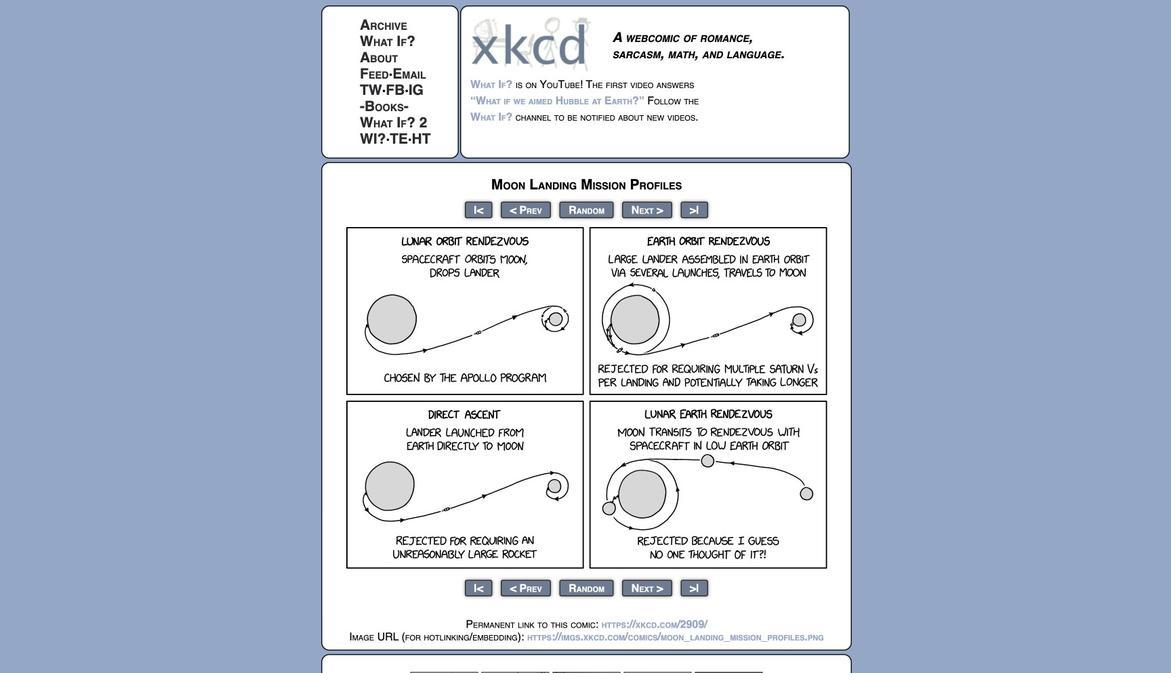 Task type: locate. For each thing, give the bounding box(es) containing it.
xkcd.com logo image
[[470, 16, 596, 72]]

moon landing mission profiles image
[[346, 227, 827, 569]]



Task type: vqa. For each thing, say whether or not it's contained in the screenshot.
xkcd.com logo
yes



